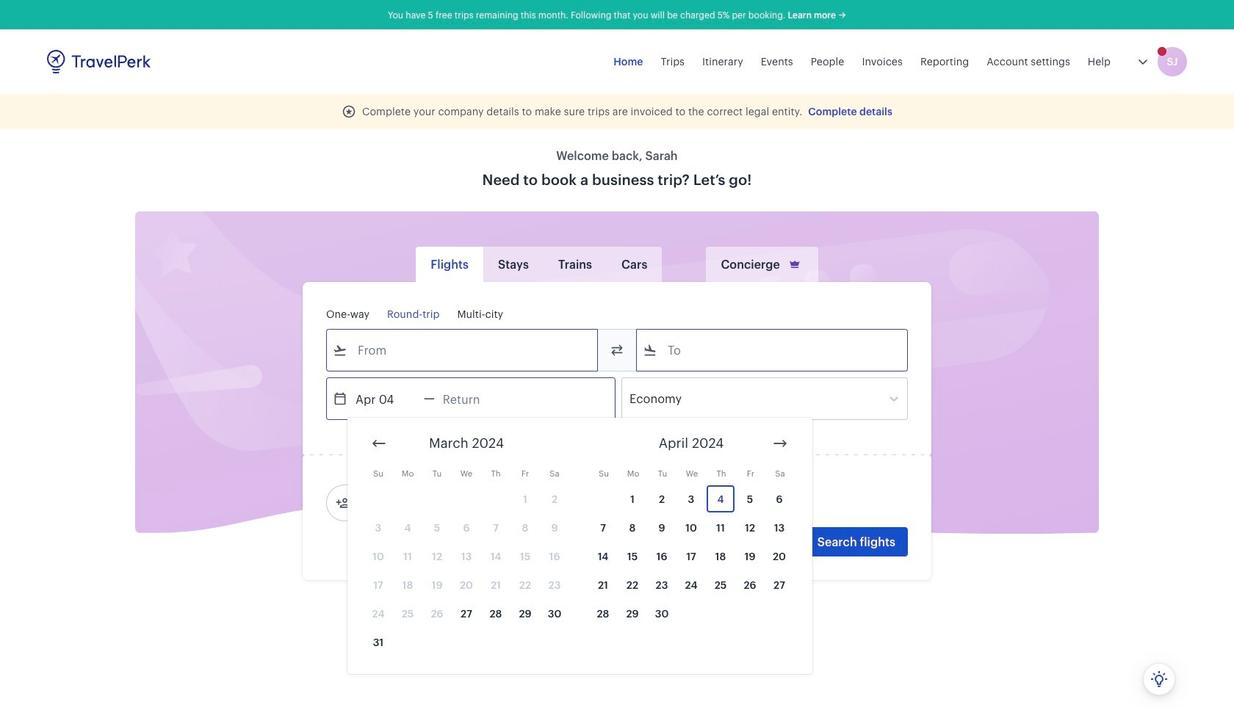 Task type: vqa. For each thing, say whether or not it's contained in the screenshot.
Depart "text field"
yes



Task type: describe. For each thing, give the bounding box(es) containing it.
From search field
[[347, 339, 578, 362]]

move forward to switch to the next month. image
[[771, 435, 789, 453]]

To search field
[[657, 339, 888, 362]]



Task type: locate. For each thing, give the bounding box(es) containing it.
calendar application
[[347, 418, 1234, 674]]

Return text field
[[435, 378, 511, 419]]

move backward to switch to the previous month. image
[[370, 435, 388, 453]]

Add first traveler search field
[[350, 491, 503, 515]]

Depart text field
[[347, 378, 424, 419]]



